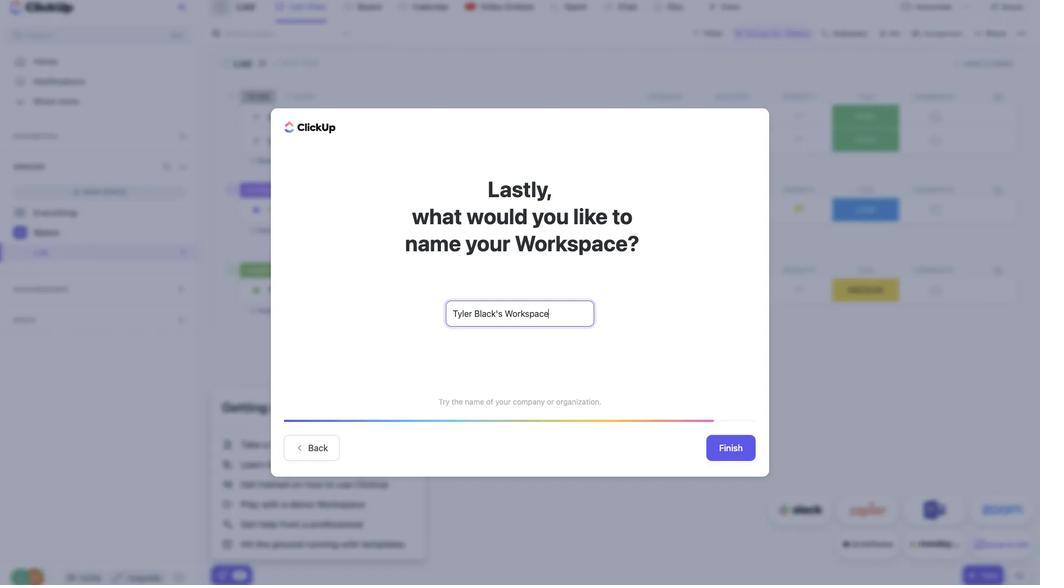 Task type: vqa. For each thing, say whether or not it's contained in the screenshot.
what
yes



Task type: locate. For each thing, give the bounding box(es) containing it.
your
[[466, 230, 511, 256], [496, 397, 511, 407]]

lastly, what would you like to name your workspace?
[[401, 176, 640, 256]]

finish button
[[707, 435, 756, 461]]

1 vertical spatial your
[[496, 397, 511, 407]]

1 vertical spatial name
[[465, 397, 485, 407]]

name
[[405, 230, 461, 256], [465, 397, 485, 407]]

0 vertical spatial your
[[466, 230, 511, 256]]

name left of
[[465, 397, 485, 407]]

company
[[513, 397, 545, 407]]

name inside lastly, what would you like to name your workspace?
[[405, 230, 461, 256]]

or
[[547, 397, 555, 407]]

to
[[613, 203, 633, 229]]

your down would
[[466, 230, 511, 256]]

back button
[[284, 435, 340, 461]]

0 horizontal spatial name
[[405, 230, 461, 256]]

back
[[308, 443, 328, 453]]

finish
[[720, 443, 743, 453]]

try the name of your company or organization.
[[439, 397, 602, 407]]

your right of
[[496, 397, 511, 407]]

clickup logo image
[[285, 121, 336, 134]]

0 vertical spatial name
[[405, 230, 461, 256]]

name down what
[[405, 230, 461, 256]]



Task type: describe. For each thing, give the bounding box(es) containing it.
1 horizontal spatial name
[[465, 397, 485, 407]]

the
[[452, 397, 463, 407]]

would
[[467, 203, 528, 229]]

your inside lastly, what would you like to name your workspace?
[[466, 230, 511, 256]]

of
[[487, 397, 494, 407]]

lastly,
[[488, 176, 553, 202]]

what
[[412, 203, 462, 229]]

workspace?
[[515, 230, 640, 256]]

you
[[532, 203, 569, 229]]

try
[[439, 397, 450, 407]]

organization.
[[557, 397, 602, 407]]

Tyler Black's Workspace field
[[446, 301, 595, 327]]

like
[[574, 203, 608, 229]]



